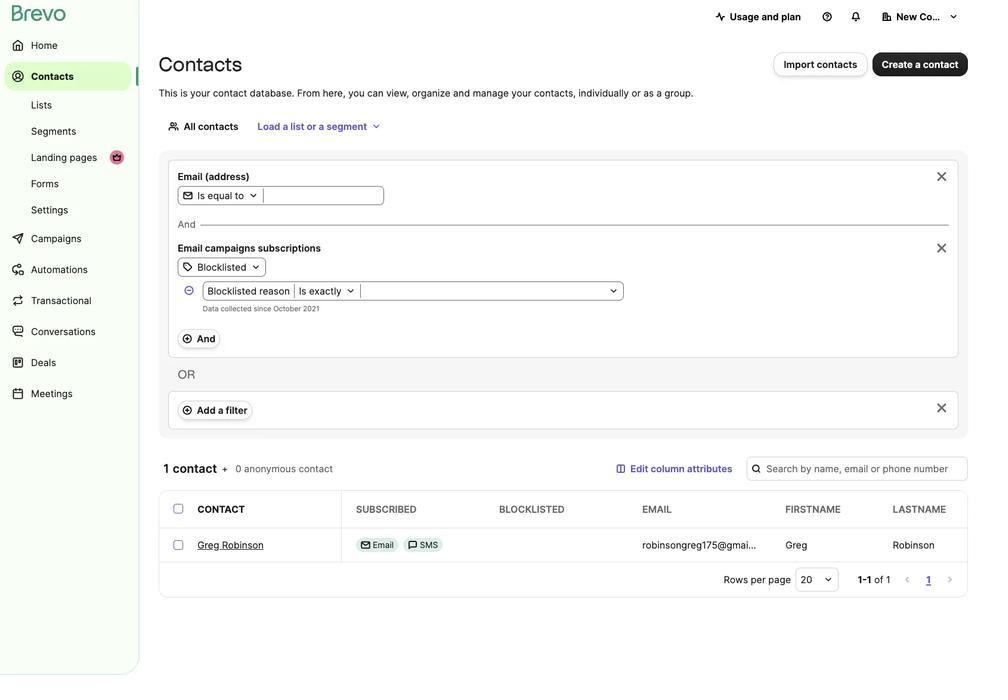 Task type: locate. For each thing, give the bounding box(es) containing it.
0 vertical spatial or
[[632, 87, 641, 99]]

new company
[[896, 11, 964, 23]]

greg inside 'link'
[[197, 539, 219, 551]]

firstname
[[786, 503, 841, 515]]

1 horizontal spatial contacts
[[817, 58, 857, 70]]

0 horizontal spatial is
[[197, 190, 205, 202]]

and left manage
[[453, 87, 470, 99]]

settings link
[[5, 198, 131, 222]]

left___c25ys image for sms
[[408, 540, 418, 550]]

deals
[[31, 357, 56, 369]]

and
[[762, 11, 779, 23], [453, 87, 470, 99]]

robinson
[[222, 539, 264, 551], [893, 539, 935, 551]]

is inside button
[[197, 190, 205, 202]]

a right add in the left bottom of the page
[[218, 404, 223, 416]]

rows
[[724, 574, 748, 586]]

add a filter
[[197, 404, 247, 416]]

transactional link
[[5, 286, 131, 315]]

campaigns
[[31, 233, 81, 245]]

since
[[254, 304, 271, 313]]

is equal to button
[[178, 188, 263, 203]]

greg
[[197, 539, 219, 551], [786, 539, 807, 551]]

add a filter button
[[178, 401, 252, 420]]

1 horizontal spatial left___c25ys image
[[408, 540, 418, 550]]

and down data
[[197, 333, 216, 345]]

is for is exactly
[[299, 285, 306, 297]]

conversations link
[[5, 317, 131, 346]]

1 vertical spatial contacts
[[198, 120, 238, 132]]

1 greg from the left
[[197, 539, 219, 551]]

or right list
[[307, 120, 316, 132]]

0 vertical spatial contacts
[[817, 58, 857, 70]]

1 vertical spatial and
[[197, 333, 216, 345]]

a for load a list or a segment
[[283, 120, 288, 132]]

2 left___c25ys image from the left
[[408, 540, 418, 550]]

contact up all contacts
[[213, 87, 247, 99]]

a inside button
[[915, 58, 921, 70]]

1-1 of 1
[[858, 574, 891, 586]]

contacts
[[159, 53, 242, 76], [31, 70, 74, 82]]

0 vertical spatial and
[[178, 218, 196, 230]]

database.
[[250, 87, 294, 99]]

segments link
[[5, 119, 131, 143]]

email up blocklisted button
[[178, 242, 203, 254]]

1 left___c25ys image from the left
[[361, 540, 370, 550]]

email campaigns subscriptions
[[178, 242, 321, 254]]

contacts right import
[[817, 58, 857, 70]]

blocklisted up the collected
[[208, 285, 257, 297]]

this
[[159, 87, 178, 99]]

column
[[651, 463, 685, 475]]

data
[[203, 304, 219, 313]]

manage
[[473, 87, 509, 99]]

a
[[915, 58, 921, 70], [657, 87, 662, 99], [283, 120, 288, 132], [319, 120, 324, 132], [218, 404, 223, 416]]

contacts for all contacts
[[198, 120, 238, 132]]

group.
[[665, 87, 694, 99]]

campaigns link
[[5, 224, 131, 253]]

edit column attributes button
[[607, 457, 742, 481]]

blocklisted for blocklisted reason
[[208, 285, 257, 297]]

this is your contact database. from here, you can view, organize and manage your contacts, individually or as a group.
[[159, 87, 694, 99]]

contact right create
[[923, 58, 958, 70]]

contacts,
[[534, 87, 576, 99]]

page
[[768, 574, 791, 586]]

as
[[643, 87, 654, 99]]

email for email campaigns subscriptions
[[178, 242, 203, 254]]

landing pages link
[[5, 146, 131, 169]]

0 horizontal spatial contacts
[[198, 120, 238, 132]]

or left as
[[632, 87, 641, 99]]

left___c25ys image
[[361, 540, 370, 550], [408, 540, 418, 550]]

0 horizontal spatial greg
[[197, 539, 219, 551]]

new
[[896, 11, 917, 23]]

blocklisted inside button
[[197, 261, 247, 273]]

is up 2021
[[299, 285, 306, 297]]

landing
[[31, 151, 67, 163]]

add
[[197, 404, 216, 416]]

1 horizontal spatial robinson
[[893, 539, 935, 551]]

edit column attributes
[[630, 463, 732, 475]]

0 horizontal spatial your
[[190, 87, 210, 99]]

a right create
[[915, 58, 921, 70]]

0 vertical spatial blocklisted
[[197, 261, 247, 273]]

greg for greg robinson
[[197, 539, 219, 551]]

your right manage
[[511, 87, 531, 99]]

a for create a contact
[[915, 58, 921, 70]]

0 vertical spatial is
[[197, 190, 205, 202]]

greg robinson
[[197, 539, 264, 551]]

segments
[[31, 125, 76, 137]]

and inside button
[[197, 333, 216, 345]]

a left list
[[283, 120, 288, 132]]

robinson down lastname
[[893, 539, 935, 551]]

greg for greg
[[786, 539, 807, 551]]

blocklisted reason
[[208, 285, 290, 297]]

usage and plan button
[[706, 5, 811, 29]]

contact left +
[[173, 462, 217, 476]]

segment
[[327, 120, 367, 132]]

left___rvooi image
[[112, 153, 122, 162]]

contact inside button
[[923, 58, 958, 70]]

attributes
[[687, 463, 732, 475]]

1 vertical spatial and
[[453, 87, 470, 99]]

subscribed
[[356, 503, 417, 515]]

blocklisted
[[197, 261, 247, 273], [208, 285, 257, 297]]

contacts inside button
[[817, 58, 857, 70]]

0 horizontal spatial or
[[307, 120, 316, 132]]

and down is equal to button
[[178, 218, 196, 230]]

1 horizontal spatial and
[[197, 333, 216, 345]]

0 horizontal spatial robinson
[[222, 539, 264, 551]]

exactly
[[309, 285, 342, 297]]

1 robinson from the left
[[222, 539, 264, 551]]

email down subscribed
[[373, 540, 394, 550]]

2 greg from the left
[[786, 539, 807, 551]]

1 inside button
[[926, 574, 931, 586]]

left___c25ys image down subscribed
[[361, 540, 370, 550]]

email
[[178, 171, 203, 183], [178, 242, 203, 254], [373, 540, 394, 550]]

1 contact + 0 anonymous contact
[[163, 462, 333, 476]]

1 horizontal spatial greg
[[786, 539, 807, 551]]

lists link
[[5, 93, 131, 117]]

0 horizontal spatial and
[[453, 87, 470, 99]]

contact
[[923, 58, 958, 70], [213, 87, 247, 99], [173, 462, 217, 476], [299, 463, 333, 475]]

0 horizontal spatial left___c25ys image
[[361, 540, 370, 550]]

collected
[[221, 304, 252, 313]]

1 horizontal spatial contacts
[[159, 53, 242, 76]]

company
[[920, 11, 964, 23]]

blocklisted
[[499, 503, 565, 515]]

1 vertical spatial blocklisted
[[208, 285, 257, 297]]

email up the is equal to on the top left of page
[[178, 171, 203, 183]]

import contacts
[[784, 58, 857, 70]]

1 vertical spatial or
[[307, 120, 316, 132]]

and inside usage and plan button
[[762, 11, 779, 23]]

is exactly button
[[295, 284, 360, 298]]

+
[[222, 463, 228, 475]]

1
[[163, 462, 170, 476], [867, 574, 872, 586], [886, 574, 891, 586], [926, 574, 931, 586]]

and left plan
[[762, 11, 779, 23]]

is exactly
[[299, 285, 342, 297]]

robinson down contact
[[222, 539, 264, 551]]

or
[[632, 87, 641, 99], [307, 120, 316, 132]]

0 vertical spatial and
[[762, 11, 779, 23]]

transactional
[[31, 295, 91, 307]]

1 vertical spatial email
[[178, 242, 203, 254]]

0 vertical spatial email
[[178, 171, 203, 183]]

contact inside the 1 contact + 0 anonymous contact
[[299, 463, 333, 475]]

left___c25ys image for email
[[361, 540, 370, 550]]

contact right anonymous
[[299, 463, 333, 475]]

contacts right all
[[198, 120, 238, 132]]

here,
[[323, 87, 346, 99]]

you
[[348, 87, 365, 99]]

1 horizontal spatial and
[[762, 11, 779, 23]]

left___c25ys image left sms
[[408, 540, 418, 550]]

contacts up is
[[159, 53, 242, 76]]

is inside popup button
[[299, 285, 306, 297]]

contacts up lists
[[31, 70, 74, 82]]

automations link
[[5, 255, 131, 284]]

filter
[[226, 404, 247, 416]]

1 horizontal spatial or
[[632, 87, 641, 99]]

is left equal at the left top of the page
[[197, 190, 205, 202]]

1 horizontal spatial is
[[299, 285, 306, 297]]

1 horizontal spatial your
[[511, 87, 531, 99]]

blocklisted down campaigns
[[197, 261, 247, 273]]

1 vertical spatial is
[[299, 285, 306, 297]]

meetings link
[[5, 379, 131, 408]]

all contacts
[[184, 120, 238, 132]]

greg up 20
[[786, 539, 807, 551]]

your right is
[[190, 87, 210, 99]]

contacts
[[817, 58, 857, 70], [198, 120, 238, 132]]

greg down contact
[[197, 539, 219, 551]]

Search by name, email or phone number search field
[[747, 457, 968, 481]]



Task type: describe. For each thing, give the bounding box(es) containing it.
pages
[[70, 151, 97, 163]]

create a contact button
[[872, 52, 968, 76]]

a right list
[[319, 120, 324, 132]]

reason
[[259, 285, 290, 297]]

settings
[[31, 204, 68, 216]]

contact
[[197, 503, 245, 515]]

from
[[297, 87, 320, 99]]

usage
[[730, 11, 759, 23]]

import contacts button
[[774, 52, 868, 76]]

per
[[751, 574, 766, 586]]

campaigns
[[205, 242, 255, 254]]

to
[[235, 190, 244, 202]]

and button
[[178, 329, 220, 348]]

is
[[180, 87, 188, 99]]

robinson inside 'link'
[[222, 539, 264, 551]]

forms
[[31, 178, 59, 190]]

sms
[[420, 540, 438, 550]]

lists
[[31, 99, 52, 111]]

deals link
[[5, 348, 131, 377]]

a for add a filter
[[218, 404, 223, 416]]

create a contact
[[882, 58, 958, 70]]

email for email (address)
[[178, 171, 203, 183]]

home link
[[5, 31, 131, 60]]

blocklisted button
[[178, 260, 266, 274]]

blocklisted for blocklisted
[[197, 261, 247, 273]]

edit
[[630, 463, 648, 475]]

organize
[[412, 87, 451, 99]]

individually
[[579, 87, 629, 99]]

1-
[[858, 574, 867, 586]]

2 vertical spatial email
[[373, 540, 394, 550]]

of
[[874, 574, 883, 586]]

1 your from the left
[[190, 87, 210, 99]]

forms link
[[5, 172, 131, 196]]

anonymous
[[244, 463, 296, 475]]

home
[[31, 39, 58, 51]]

or inside load a list or a segment button
[[307, 120, 316, 132]]

conversations
[[31, 326, 96, 338]]

subscriptions
[[258, 242, 321, 254]]

robinsongreg175@gmail.com
[[642, 539, 773, 551]]

load
[[258, 120, 280, 132]]

0 horizontal spatial and
[[178, 218, 196, 230]]

create
[[882, 58, 913, 70]]

0
[[235, 463, 241, 475]]

2 your from the left
[[511, 87, 531, 99]]

meetings
[[31, 388, 73, 400]]

rows per page
[[724, 574, 791, 586]]

or
[[178, 367, 195, 382]]

20 button
[[796, 568, 839, 592]]

is equal to
[[197, 190, 244, 202]]

email
[[642, 503, 672, 515]]

contacts link
[[5, 62, 131, 91]]

a right as
[[657, 87, 662, 99]]

all
[[184, 120, 196, 132]]

can
[[367, 87, 384, 99]]

load a list or a segment button
[[248, 115, 391, 138]]

view,
[[386, 87, 409, 99]]

equal
[[208, 190, 232, 202]]

(address)
[[205, 171, 250, 183]]

october
[[273, 304, 301, 313]]

2021
[[303, 304, 319, 313]]

import
[[784, 58, 814, 70]]

new company button
[[873, 5, 968, 29]]

load a list or a segment
[[258, 120, 367, 132]]

contacts for import contacts
[[817, 58, 857, 70]]

0 horizontal spatial contacts
[[31, 70, 74, 82]]

usage and plan
[[730, 11, 801, 23]]

is for is equal to
[[197, 190, 205, 202]]

2 robinson from the left
[[893, 539, 935, 551]]

data collected since october 2021
[[203, 304, 319, 313]]

plan
[[781, 11, 801, 23]]

1 button
[[924, 571, 933, 588]]

landing pages
[[31, 151, 97, 163]]

list
[[290, 120, 304, 132]]



Task type: vqa. For each thing, say whether or not it's contained in the screenshot.
:
no



